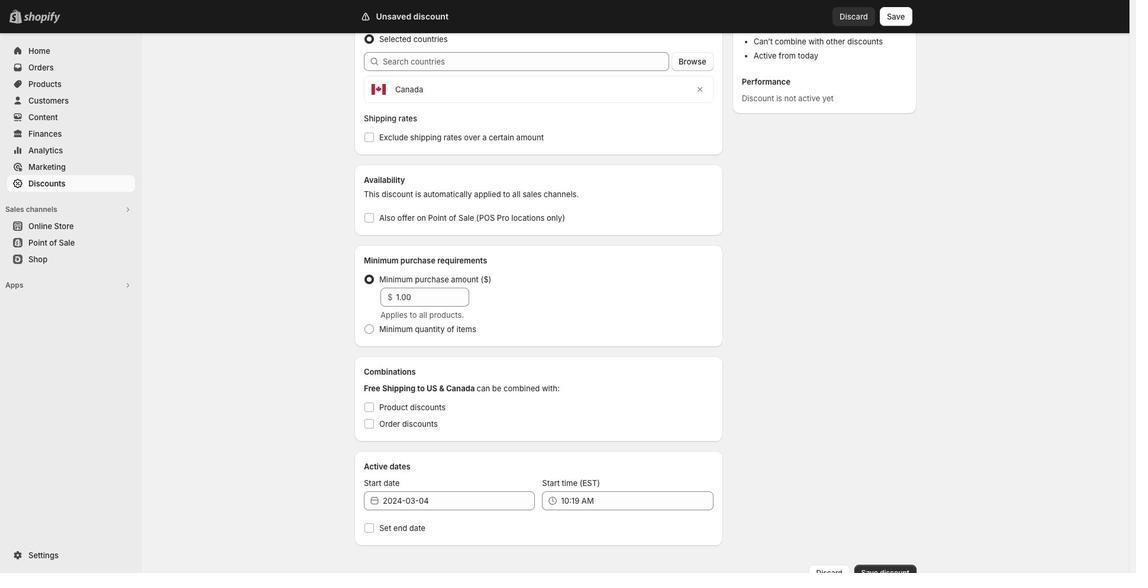 Task type: vqa. For each thing, say whether or not it's contained in the screenshot.
Enter time TEXT BOX
yes



Task type: describe. For each thing, give the bounding box(es) containing it.
YYYY-MM-DD text field
[[383, 491, 535, 510]]

shopify image
[[24, 12, 60, 24]]



Task type: locate. For each thing, give the bounding box(es) containing it.
Enter time text field
[[561, 491, 714, 510]]

Search countries text field
[[383, 52, 670, 71]]

0.00 text field
[[396, 288, 469, 307]]



